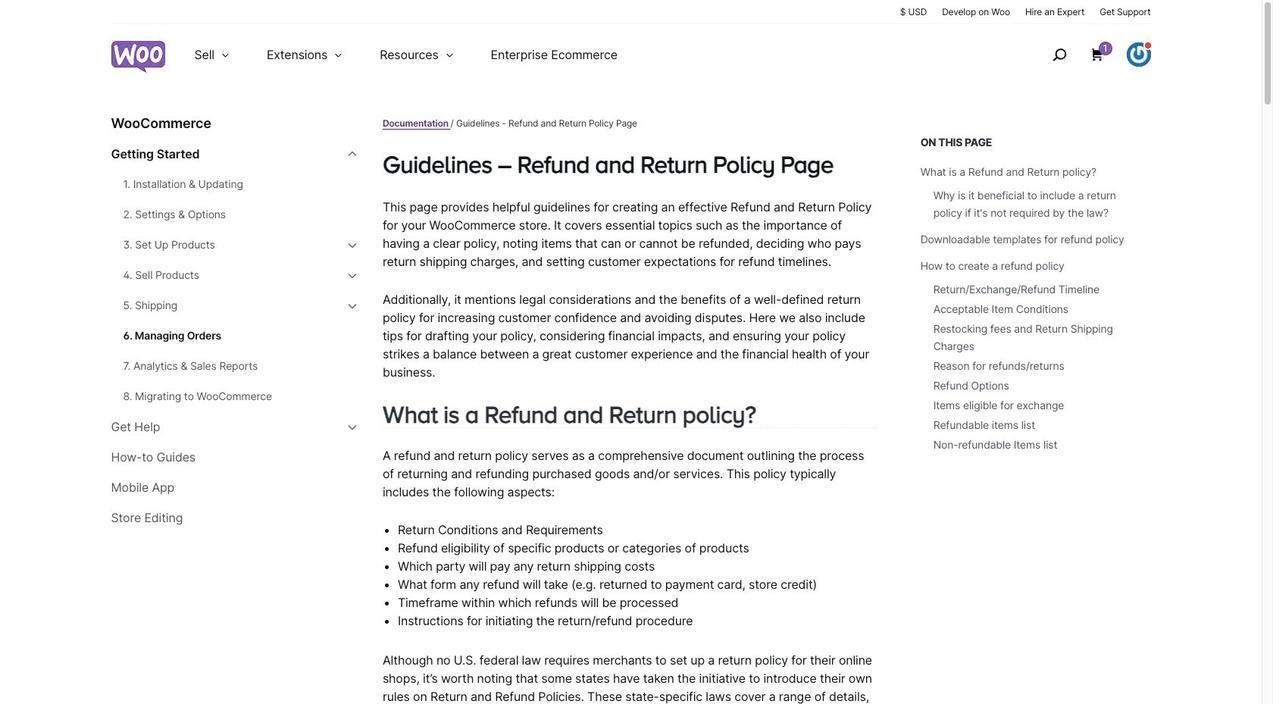 Task type: describe. For each thing, give the bounding box(es) containing it.
service navigation menu element
[[1020, 30, 1151, 79]]

breadcrumb element
[[383, 115, 878, 131]]

search image
[[1047, 42, 1072, 67]]



Task type: locate. For each thing, give the bounding box(es) containing it.
open account menu image
[[1127, 42, 1151, 67]]



Task type: vqa. For each thing, say whether or not it's contained in the screenshot.
access
no



